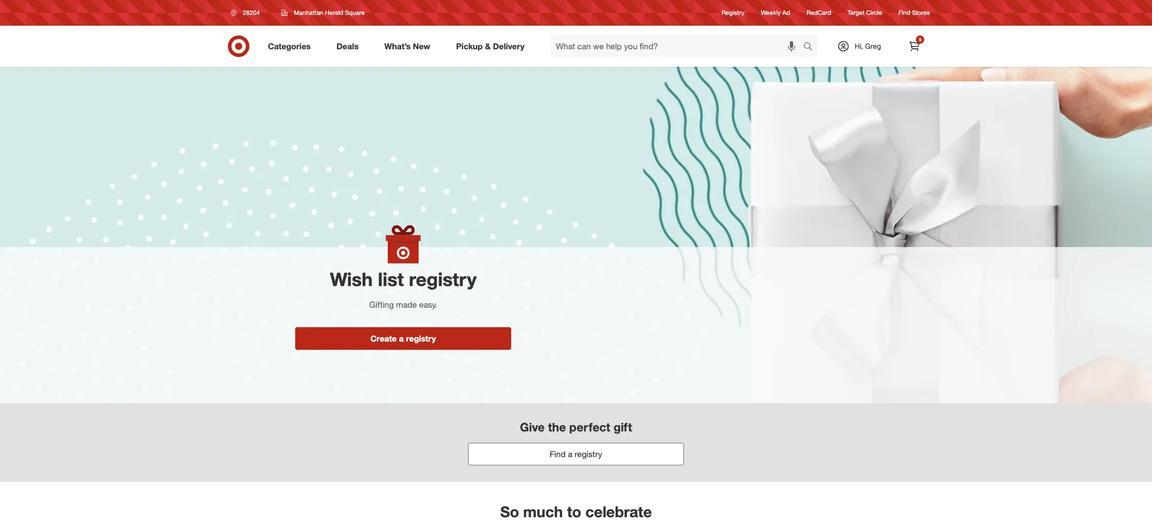 Task type: vqa. For each thing, say whether or not it's contained in the screenshot.
Cancel button
no



Task type: locate. For each thing, give the bounding box(es) containing it.
gifting
[[369, 300, 394, 310]]

easy.
[[419, 300, 437, 310]]

categories link
[[259, 35, 324, 58]]

a right create
[[399, 334, 404, 344]]

a down give the perfect gift
[[568, 449, 572, 460]]

pickup & delivery
[[456, 41, 525, 51]]

find left stores at the right of the page
[[899, 9, 910, 17]]

give the perfect gift
[[520, 420, 632, 435]]

0 horizontal spatial find
[[550, 449, 566, 460]]

hi,
[[855, 42, 863, 50]]

registry inside button
[[406, 334, 436, 344]]

registry down 'easy.'
[[406, 334, 436, 344]]

registry for wish list registry
[[409, 268, 477, 291]]

categories
[[268, 41, 311, 51]]

registry link
[[722, 8, 744, 17]]

create
[[370, 334, 397, 344]]

0 horizontal spatial a
[[399, 334, 404, 344]]

circle
[[866, 9, 882, 17]]

wish
[[330, 268, 373, 291]]

find a registry button
[[468, 443, 684, 466]]

a inside button
[[568, 449, 572, 460]]

find down the
[[550, 449, 566, 460]]

&
[[485, 41, 491, 51]]

find inside find a registry button
[[550, 449, 566, 460]]

registry up 'easy.'
[[409, 268, 477, 291]]

give
[[520, 420, 545, 435]]

a for create
[[399, 334, 404, 344]]

registry inside button
[[575, 449, 602, 460]]

so
[[500, 503, 519, 521]]

perfect
[[569, 420, 610, 435]]

find inside find stores link
[[899, 9, 910, 17]]

pickup
[[456, 41, 483, 51]]

square
[[345, 9, 365, 16]]

manhattan
[[294, 9, 323, 16]]

what's new
[[384, 41, 430, 51]]

the
[[548, 420, 566, 435]]

ad
[[782, 9, 790, 17]]

much
[[523, 503, 563, 521]]

2 vertical spatial registry
[[575, 449, 602, 460]]

1 vertical spatial registry
[[406, 334, 436, 344]]

what's
[[384, 41, 411, 51]]

registry
[[409, 268, 477, 291], [406, 334, 436, 344], [575, 449, 602, 460]]

0 vertical spatial registry
[[409, 268, 477, 291]]

wish list registry
[[330, 268, 477, 291]]

find stores
[[899, 9, 930, 17]]

target circle
[[848, 9, 882, 17]]

registry down perfect
[[575, 449, 602, 460]]

1 vertical spatial a
[[568, 449, 572, 460]]

a
[[399, 334, 404, 344], [568, 449, 572, 460]]

target circle link
[[848, 8, 882, 17]]

redcard link
[[807, 8, 831, 17]]

a inside button
[[399, 334, 404, 344]]

find
[[899, 9, 910, 17], [550, 449, 566, 460]]

celebrate
[[585, 503, 652, 521]]

1 horizontal spatial a
[[568, 449, 572, 460]]

create a registry button
[[295, 328, 511, 350]]

a for find
[[568, 449, 572, 460]]

1 horizontal spatial find
[[899, 9, 910, 17]]

1 vertical spatial find
[[550, 449, 566, 460]]

stores
[[912, 9, 930, 17]]

9
[[919, 37, 922, 43]]

0 vertical spatial a
[[399, 334, 404, 344]]

0 vertical spatial find
[[899, 9, 910, 17]]



Task type: describe. For each thing, give the bounding box(es) containing it.
28204 button
[[224, 4, 271, 22]]

greg
[[865, 42, 881, 50]]

target
[[848, 9, 864, 17]]

delivery
[[493, 41, 525, 51]]

gifting made easy.
[[369, 300, 437, 310]]

find for find stores
[[899, 9, 910, 17]]

find for find a registry
[[550, 449, 566, 460]]

search button
[[799, 35, 823, 60]]

pickup & delivery link
[[447, 35, 537, 58]]

manhattan herald square button
[[275, 4, 371, 22]]

create a registry
[[370, 334, 436, 344]]

search
[[799, 42, 823, 52]]

new
[[413, 41, 430, 51]]

create a registry link
[[295, 328, 511, 350]]

28204
[[243, 9, 260, 16]]

deals link
[[328, 35, 371, 58]]

made
[[396, 300, 417, 310]]

What can we help you find? suggestions appear below search field
[[550, 35, 806, 58]]

weekly
[[761, 9, 781, 17]]

gift
[[614, 420, 632, 435]]

weekly ad link
[[761, 8, 790, 17]]

what's new link
[[376, 35, 443, 58]]

registry for find a registry
[[575, 449, 602, 460]]

redcard
[[807, 9, 831, 17]]

find a registry
[[550, 449, 602, 460]]

list
[[378, 268, 404, 291]]

deals
[[336, 41, 359, 51]]

hi, greg
[[855, 42, 881, 50]]

9 link
[[903, 35, 926, 58]]

registry for create a registry
[[406, 334, 436, 344]]

manhattan herald square
[[294, 9, 365, 16]]

to
[[567, 503, 581, 521]]

registry
[[722, 9, 744, 17]]

so much to celebrate
[[500, 503, 652, 521]]

herald
[[325, 9, 343, 16]]

weekly ad
[[761, 9, 790, 17]]

find stores link
[[899, 8, 930, 17]]



